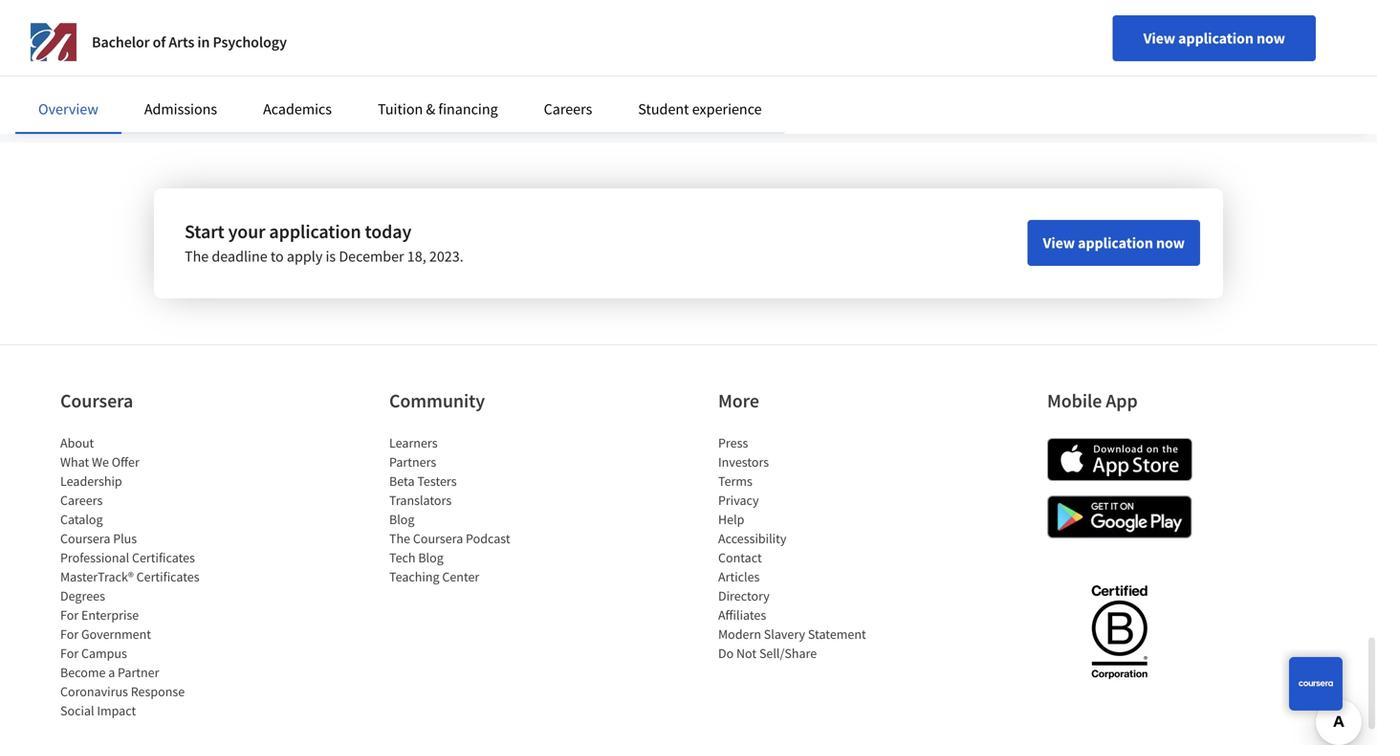 Task type: vqa. For each thing, say whether or not it's contained in the screenshot.
Start 7-day Free Trial
no



Task type: locate. For each thing, give the bounding box(es) containing it.
1 horizontal spatial careers link
[[544, 99, 592, 119]]

careers link
[[544, 99, 592, 119], [60, 492, 103, 509]]

apply
[[287, 247, 323, 266]]

0 vertical spatial view
[[1143, 29, 1175, 48]]

1 vertical spatial the
[[389, 530, 410, 547]]

press
[[718, 434, 748, 451]]

1 vertical spatial careers link
[[60, 492, 103, 509]]

campus
[[81, 645, 127, 662]]

translators
[[389, 492, 452, 509]]

overview
[[38, 99, 98, 119]]

list containing press
[[718, 433, 881, 663]]

application
[[1178, 29, 1254, 48], [269, 219, 361, 243], [1078, 233, 1153, 252]]

learners link
[[389, 434, 438, 451]]

student experience link
[[638, 99, 762, 119]]

1 horizontal spatial the
[[389, 530, 410, 547]]

tech blog link
[[389, 549, 444, 566]]

start
[[185, 219, 224, 243]]

blog down translators in the left of the page
[[389, 511, 415, 528]]

list for community
[[389, 433, 552, 586]]

view application now for the deadline to apply is december 18, 2023.
[[1043, 233, 1185, 252]]

0 horizontal spatial now
[[1156, 233, 1185, 252]]

partner
[[118, 664, 159, 681]]

for up for campus link
[[60, 625, 79, 643]]

blog up teaching center link
[[418, 549, 444, 566]]

for down degrees
[[60, 606, 79, 624]]

teaching center link
[[389, 568, 479, 585]]

0 vertical spatial view application now
[[1143, 29, 1285, 48]]

careers link left student
[[544, 99, 592, 119]]

view application now button for the deadline to apply is december 18, 2023.
[[1028, 220, 1200, 266]]

for up "become"
[[60, 645, 79, 662]]

1 horizontal spatial now
[[1257, 29, 1285, 48]]

community
[[389, 389, 485, 413]]

about link
[[60, 434, 94, 451]]

mastertrack® certificates link
[[60, 568, 199, 585]]

press investors terms privacy help accessibility contact articles directory affiliates modern slavery statement do not sell/share
[[718, 434, 866, 662]]

beta
[[389, 472, 415, 490]]

1 horizontal spatial view
[[1143, 29, 1175, 48]]

coursera for about what we offer leadership careers catalog coursera plus professional certificates mastertrack® certificates degrees for enterprise for government for campus become a partner coronavirus response social impact
[[60, 530, 110, 547]]

careers up catalog at the bottom of page
[[60, 492, 103, 509]]

your
[[228, 219, 265, 243]]

0 vertical spatial careers
[[544, 99, 592, 119]]

1 horizontal spatial careers
[[544, 99, 592, 119]]

1 vertical spatial now
[[1156, 233, 1185, 252]]

certificates
[[132, 549, 195, 566], [136, 568, 199, 585]]

not
[[736, 645, 757, 662]]

coursera inside about what we offer leadership careers catalog coursera plus professional certificates mastertrack® certificates degrees for enterprise for government for campus become a partner coronavirus response social impact
[[60, 530, 110, 547]]

1 horizontal spatial application
[[1078, 233, 1153, 252]]

get it on google play image
[[1047, 495, 1193, 538]]

1 vertical spatial careers
[[60, 492, 103, 509]]

0 horizontal spatial careers
[[60, 492, 103, 509]]

list
[[60, 433, 223, 720], [389, 433, 552, 586], [718, 433, 881, 663]]

list containing learners
[[389, 433, 552, 586]]

1 vertical spatial view application now
[[1043, 233, 1185, 252]]

1 horizontal spatial list
[[389, 433, 552, 586]]

careers inside about what we offer leadership careers catalog coursera plus professional certificates mastertrack® certificates degrees for enterprise for government for campus become a partner coronavirus response social impact
[[60, 492, 103, 509]]

1 vertical spatial blog
[[418, 549, 444, 566]]

now for bachelor of arts in psychology
[[1257, 29, 1285, 48]]

what
[[60, 453, 89, 471]]

application inside start your application today the deadline to apply is december 18, 2023.
[[269, 219, 361, 243]]

1 vertical spatial for
[[60, 625, 79, 643]]

accessibility link
[[718, 530, 787, 547]]

0 vertical spatial for
[[60, 606, 79, 624]]

admissions
[[144, 99, 217, 119]]

1 list from the left
[[60, 433, 223, 720]]

the down blog link
[[389, 530, 410, 547]]

0 vertical spatial the
[[185, 247, 209, 266]]

deadline
[[212, 247, 267, 266]]

2 vertical spatial for
[[60, 645, 79, 662]]

for enterprise link
[[60, 606, 139, 624]]

statement
[[808, 625, 866, 643]]

2 horizontal spatial application
[[1178, 29, 1254, 48]]

testers
[[417, 472, 457, 490]]

of
[[153, 33, 166, 52]]

2 horizontal spatial list
[[718, 433, 881, 663]]

0 horizontal spatial view
[[1043, 233, 1075, 252]]

app
[[1106, 389, 1138, 413]]

a
[[108, 664, 115, 681]]

list containing about
[[60, 433, 223, 720]]

academics link
[[263, 99, 332, 119]]

0 horizontal spatial list
[[60, 433, 223, 720]]

0 horizontal spatial the
[[185, 247, 209, 266]]

careers left student
[[544, 99, 592, 119]]

list item
[[52, 0, 866, 6]]

financing
[[438, 99, 498, 119]]

now
[[1257, 29, 1285, 48], [1156, 233, 1185, 252]]

social impact link
[[60, 702, 136, 719]]

0 vertical spatial blog
[[389, 511, 415, 528]]

careers
[[544, 99, 592, 119], [60, 492, 103, 509]]

student experience
[[638, 99, 762, 119]]

view application now button
[[1113, 15, 1316, 61], [1028, 220, 1200, 266]]

1 vertical spatial view application now button
[[1028, 220, 1200, 266]]

certificates up mastertrack® certificates link
[[132, 549, 195, 566]]

catalog link
[[60, 511, 103, 528]]

view
[[1143, 29, 1175, 48], [1043, 233, 1075, 252]]

about what we offer leadership careers catalog coursera plus professional certificates mastertrack® certificates degrees for enterprise for government for campus become a partner coronavirus response social impact
[[60, 434, 199, 719]]

logo of certified b corporation image
[[1080, 574, 1159, 689]]

0 horizontal spatial blog
[[389, 511, 415, 528]]

1 vertical spatial view
[[1043, 233, 1075, 252]]

application for bachelor of arts in psychology
[[1178, 29, 1254, 48]]

0 vertical spatial view application now button
[[1113, 15, 1316, 61]]

leadership
[[60, 472, 122, 490]]

articles link
[[718, 568, 760, 585]]

articles
[[718, 568, 760, 585]]

blog link
[[389, 511, 415, 528]]

coursera up tech blog link
[[413, 530, 463, 547]]

3 list from the left
[[718, 433, 881, 663]]

bachelor
[[92, 33, 150, 52]]

the inside start your application today the deadline to apply is december 18, 2023.
[[185, 247, 209, 266]]

0 horizontal spatial application
[[269, 219, 361, 243]]

0 vertical spatial certificates
[[132, 549, 195, 566]]

become
[[60, 664, 106, 681]]

certificates down professional certificates link
[[136, 568, 199, 585]]

1 horizontal spatial blog
[[418, 549, 444, 566]]

blog
[[389, 511, 415, 528], [418, 549, 444, 566]]

coursera inside learners partners beta testers translators blog the coursera podcast tech blog teaching center
[[413, 530, 463, 547]]

affiliates
[[718, 606, 766, 624]]

careers link up catalog at the bottom of page
[[60, 492, 103, 509]]

terms
[[718, 472, 753, 490]]

translators link
[[389, 492, 452, 509]]

0 horizontal spatial careers link
[[60, 492, 103, 509]]

help
[[718, 511, 744, 528]]

0 vertical spatial now
[[1257, 29, 1285, 48]]

more
[[718, 389, 759, 413]]

slavery
[[764, 625, 805, 643]]

coursera down catalog at the bottom of page
[[60, 530, 110, 547]]

for
[[60, 606, 79, 624], [60, 625, 79, 643], [60, 645, 79, 662]]

today
[[365, 219, 412, 243]]

degrees
[[60, 587, 105, 604]]

2 list from the left
[[389, 433, 552, 586]]

press link
[[718, 434, 748, 451]]

the down start
[[185, 247, 209, 266]]

tuition & financing
[[378, 99, 498, 119]]

learners
[[389, 434, 438, 451]]

view application now
[[1143, 29, 1285, 48], [1043, 233, 1185, 252]]

tuition
[[378, 99, 423, 119]]

modern slavery statement link
[[718, 625, 866, 643]]

accessibility
[[718, 530, 787, 547]]



Task type: describe. For each thing, give the bounding box(es) containing it.
partners link
[[389, 453, 436, 471]]

the inside learners partners beta testers translators blog the coursera podcast tech blog teaching center
[[389, 530, 410, 547]]

do not sell/share link
[[718, 645, 817, 662]]

list for coursera
[[60, 433, 223, 720]]

application for the deadline to apply is december 18, 2023.
[[1078, 233, 1153, 252]]

catalog
[[60, 511, 103, 528]]

investors
[[718, 453, 769, 471]]

the coursera podcast link
[[389, 530, 510, 547]]

mobile
[[1047, 389, 1102, 413]]

list for more
[[718, 433, 881, 663]]

response
[[131, 683, 185, 700]]

mastertrack®
[[60, 568, 134, 585]]

center
[[442, 568, 479, 585]]

investors link
[[718, 453, 769, 471]]

2 for from the top
[[60, 625, 79, 643]]

academics
[[263, 99, 332, 119]]

leadership link
[[60, 472, 122, 490]]

offer
[[112, 453, 139, 471]]

we
[[92, 453, 109, 471]]

professional certificates link
[[60, 549, 195, 566]]

overview link
[[38, 99, 98, 119]]

1 for from the top
[[60, 606, 79, 624]]

plus
[[113, 530, 137, 547]]

coronavirus response link
[[60, 683, 185, 700]]

to
[[271, 247, 284, 266]]

enterprise
[[81, 606, 139, 624]]

student
[[638, 99, 689, 119]]

view application now for bachelor of arts in psychology
[[1143, 29, 1285, 48]]

collapsed list
[[52, 0, 866, 6]]

start your application today the deadline to apply is december 18, 2023.
[[185, 219, 464, 266]]

tuition & financing link
[[378, 99, 498, 119]]

directory link
[[718, 587, 770, 604]]

partners
[[389, 453, 436, 471]]

social
[[60, 702, 94, 719]]

privacy
[[718, 492, 759, 509]]

arts
[[169, 33, 194, 52]]

teaching
[[389, 568, 440, 585]]

view for bachelor of arts in psychology
[[1143, 29, 1175, 48]]

for government link
[[60, 625, 151, 643]]

become a partner link
[[60, 664, 159, 681]]

experience
[[692, 99, 762, 119]]

in
[[197, 33, 210, 52]]

psychology
[[213, 33, 287, 52]]

mobile app
[[1047, 389, 1138, 413]]

december
[[339, 247, 404, 266]]

now for the deadline to apply is december 18, 2023.
[[1156, 233, 1185, 252]]

contact
[[718, 549, 762, 566]]

view application now button for bachelor of arts in psychology
[[1113, 15, 1316, 61]]

modern
[[718, 625, 761, 643]]

terms link
[[718, 472, 753, 490]]

government
[[81, 625, 151, 643]]

3 for from the top
[[60, 645, 79, 662]]

0 vertical spatial careers link
[[544, 99, 592, 119]]

&
[[426, 99, 435, 119]]

for campus link
[[60, 645, 127, 662]]

what we offer link
[[60, 453, 139, 471]]

university of massachusetts global logo image
[[31, 19, 77, 65]]

affiliates link
[[718, 606, 766, 624]]

learners partners beta testers translators blog the coursera podcast tech blog teaching center
[[389, 434, 510, 585]]

directory
[[718, 587, 770, 604]]

1 vertical spatial certificates
[[136, 568, 199, 585]]

bachelor of arts in psychology
[[92, 33, 287, 52]]

coursera up about
[[60, 389, 133, 413]]

18,
[[407, 247, 426, 266]]

admissions link
[[144, 99, 217, 119]]

degrees link
[[60, 587, 105, 604]]

help link
[[718, 511, 744, 528]]

privacy link
[[718, 492, 759, 509]]

download on the app store image
[[1047, 438, 1193, 481]]

coursera plus link
[[60, 530, 137, 547]]

about
[[60, 434, 94, 451]]

coursera for learners partners beta testers translators blog the coursera podcast tech blog teaching center
[[413, 530, 463, 547]]

view for the deadline to apply is december 18, 2023.
[[1043, 233, 1075, 252]]

do
[[718, 645, 734, 662]]

sell/share
[[759, 645, 817, 662]]

2023.
[[429, 247, 464, 266]]

professional
[[60, 549, 129, 566]]

contact link
[[718, 549, 762, 566]]

podcast
[[466, 530, 510, 547]]

impact
[[97, 702, 136, 719]]

is
[[326, 247, 336, 266]]

tech
[[389, 549, 416, 566]]



